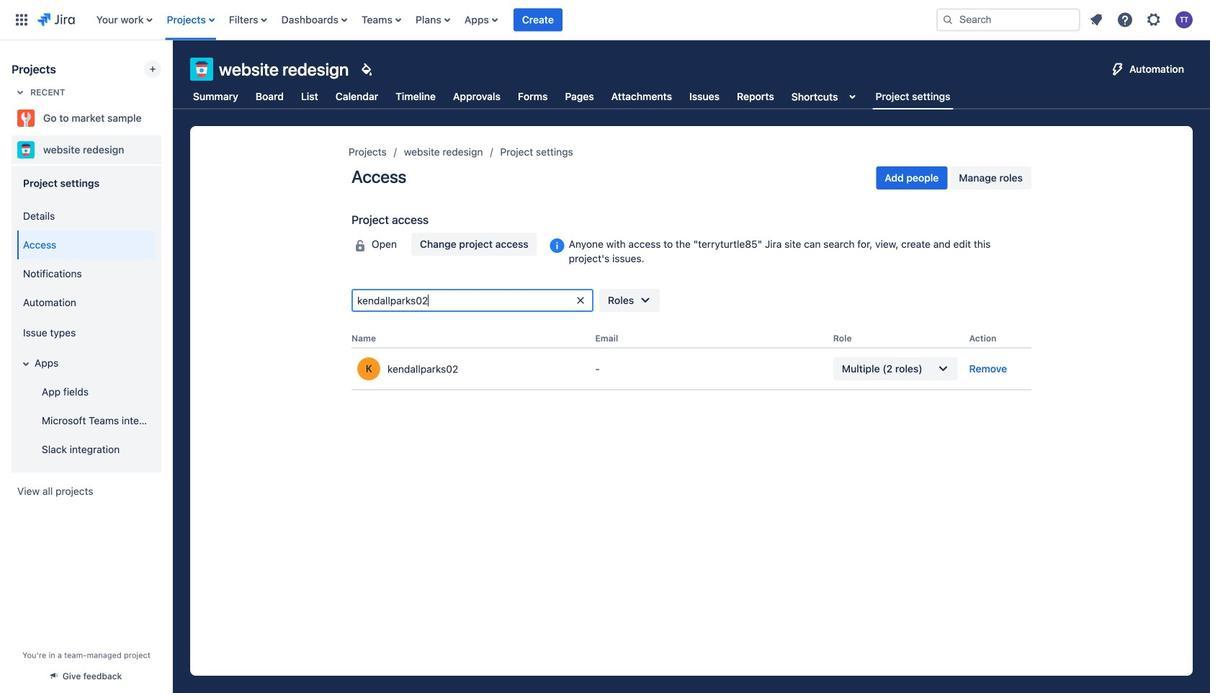 Task type: locate. For each thing, give the bounding box(es) containing it.
list item
[[514, 0, 563, 40]]

group
[[14, 164, 156, 473], [877, 166, 1032, 190], [14, 197, 156, 468]]

jira image
[[37, 11, 75, 28], [37, 11, 75, 28]]

banner
[[0, 0, 1211, 40]]

your profile and settings image
[[1176, 11, 1193, 28]]

set project background image
[[358, 61, 375, 78]]

expand image
[[17, 355, 35, 373]]

list
[[89, 0, 925, 40], [1084, 7, 1202, 33]]

1 horizontal spatial list
[[1084, 7, 1202, 33]]

open roles dropdown image
[[935, 360, 952, 378]]

None search field
[[937, 8, 1081, 31]]

primary element
[[9, 0, 925, 40]]

Search field
[[937, 8, 1081, 31]]

collapse recent projects image
[[12, 84, 29, 101]]

settings image
[[1146, 11, 1163, 28]]

tab list
[[182, 84, 962, 110]]

notifications image
[[1088, 11, 1106, 28]]

search image
[[943, 14, 954, 26]]



Task type: vqa. For each thing, say whether or not it's contained in the screenshot.
Search field
yes



Task type: describe. For each thing, give the bounding box(es) containing it.
clear image
[[575, 295, 587, 306]]

appswitcher icon image
[[13, 11, 30, 28]]

automation image
[[1110, 61, 1127, 78]]

Search for names, groups or email addresses text field
[[353, 290, 575, 311]]

add to starred image
[[157, 110, 174, 127]]

0 horizontal spatial list
[[89, 0, 925, 40]]

people and their roles element
[[352, 329, 1032, 391]]

custom icon image
[[352, 237, 369, 254]]

sidebar navigation image
[[157, 58, 189, 86]]

help image
[[1117, 11, 1134, 28]]

create project image
[[147, 63, 159, 75]]

open image
[[549, 237, 566, 254]]

add to starred image
[[157, 141, 174, 159]]



